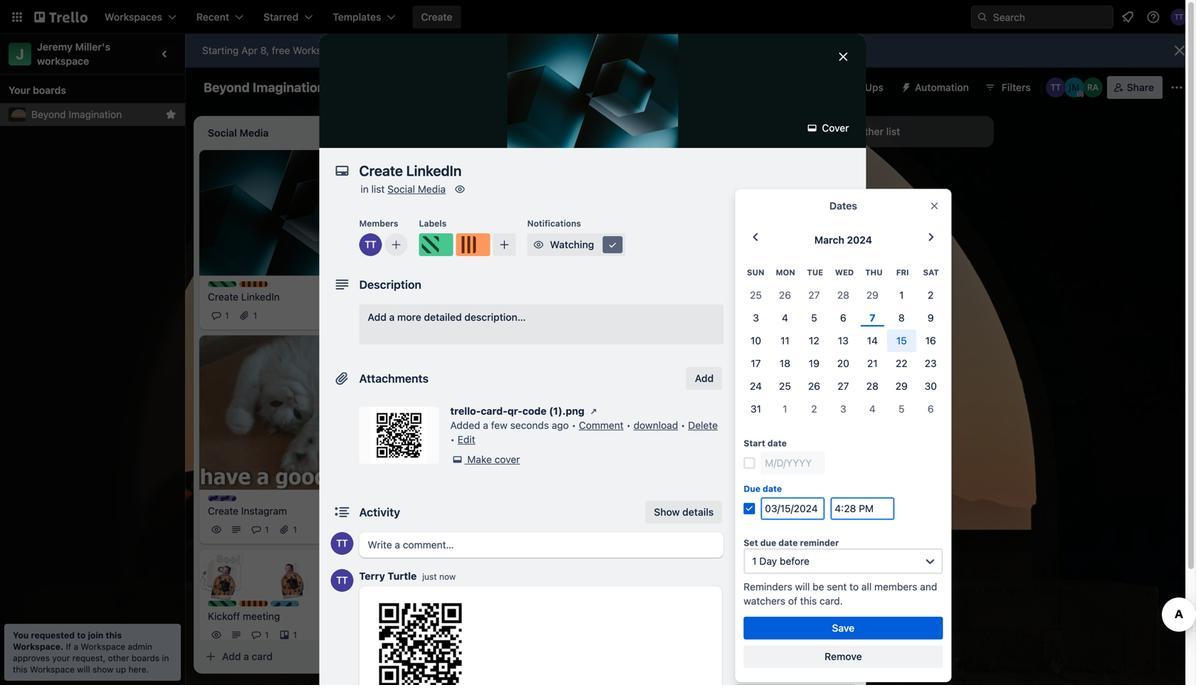 Task type: locate. For each thing, give the bounding box(es) containing it.
sm image for labels
[[740, 261, 754, 275]]

create from template… image down (1).png
[[567, 428, 578, 440]]

10 button
[[741, 330, 771, 352]]

26 down "19" button
[[808, 380, 820, 392]]

custom fields button
[[735, 375, 855, 389]]

jeremy miller (jeremymiller198) image right filters
[[1064, 78, 1084, 98]]

25 button down sun at top
[[741, 284, 771, 307]]

next month image
[[923, 229, 940, 246]]

social inside social media button
[[758, 519, 786, 531]]

create from template… image
[[769, 386, 780, 397], [567, 428, 578, 440]]

will right workspaces
[[352, 45, 367, 56]]

5 down the 22 button
[[899, 403, 905, 415]]

power-
[[832, 82, 865, 93], [735, 412, 765, 422], [779, 461, 813, 473]]

be left "limited"
[[369, 45, 381, 56]]

of
[[788, 596, 798, 607]]

5 button up 12 on the right of the page
[[800, 307, 829, 330]]

card for "add a card" button to the bottom
[[252, 651, 273, 663]]

29 down thu
[[867, 289, 879, 301]]

add a card button down kickoff meeting link
[[199, 646, 356, 669]]

6 up 13
[[840, 312, 847, 324]]

power- down jotform
[[779, 461, 813, 473]]

2 color: orange, title: none image from the top
[[239, 601, 268, 607]]

1 horizontal spatial will
[[352, 45, 367, 56]]

1 vertical spatial boards
[[132, 654, 160, 664]]

color: green, title: none image up kickoff
[[208, 601, 236, 607]]

28 down wed
[[837, 289, 850, 301]]

6 for left 6 button
[[840, 312, 847, 324]]

create for create
[[421, 11, 453, 23]]

1 horizontal spatial 2 button
[[916, 284, 945, 307]]

add a more detailed description… link
[[359, 305, 724, 345]]

1 color: orange, title: none image from the top
[[239, 282, 268, 287]]

notifications
[[527, 219, 581, 229]]

12 button
[[800, 330, 829, 352]]

color: orange, title: none image
[[239, 282, 268, 287], [239, 601, 268, 607]]

checklist button
[[735, 285, 855, 308]]

1 horizontal spatial 6 button
[[916, 398, 945, 421]]

show details link
[[646, 501, 722, 524]]

1 vertical spatial 5
[[899, 403, 905, 415]]

26 button down mon
[[771, 284, 800, 307]]

members up add members to card image
[[359, 219, 398, 229]]

19 button
[[800, 352, 829, 375]]

more
[[537, 45, 560, 56], [397, 312, 421, 323]]

2 button down fields
[[800, 398, 829, 421]]

5 button
[[800, 307, 829, 330], [887, 398, 916, 421]]

0 vertical spatial 25 button
[[741, 284, 771, 307]]

27 for topmost the 27 button
[[809, 289, 820, 301]]

4 button down 21 button on the right
[[858, 398, 887, 421]]

0 vertical spatial m/d/yyyy text field
[[761, 452, 825, 475]]

0 horizontal spatial imagination
[[69, 109, 122, 120]]

share
[[1127, 82, 1154, 93]]

a for admin
[[74, 642, 78, 652]]

sm image down last month icon
[[740, 261, 754, 275]]

1 horizontal spatial automation
[[915, 82, 969, 93]]

custom fields
[[758, 376, 825, 387]]

sm image inside labels link
[[740, 261, 754, 275]]

25 down sun at top
[[750, 289, 762, 301]]

a left 'few'
[[483, 420, 488, 432]]

1 vertical spatial 1 button
[[771, 398, 800, 421]]

boards inside the if a workspace admin approves your request, other boards in this workspace will show up here.
[[132, 654, 160, 664]]

create up starting apr 8, free workspaces will be limited to 10 collaborators. learn more about collaborator limits
[[421, 11, 453, 23]]

1 vertical spatial m/d/yyyy text field
[[761, 498, 825, 520]]

card down meeting
[[252, 651, 273, 663]]

in inside the if a workspace admin approves your request, other boards in this workspace will show up here.
[[162, 654, 169, 664]]

remove
[[825, 651, 862, 663]]

29 button up 7
[[858, 284, 887, 307]]

25 down 18 button
[[779, 380, 791, 392]]

sm image inside copy link
[[740, 632, 754, 647]]

imagination
[[253, 80, 325, 95], [69, 109, 122, 120]]

1 vertical spatial jeremy miller (jeremymiller198) image
[[541, 333, 558, 350]]

0 horizontal spatial power-ups
[[735, 412, 782, 422]]

power-ups inside button
[[832, 82, 884, 93]]

learn more about collaborator limits link
[[508, 45, 674, 56]]

3 for 3 button to the right
[[840, 403, 847, 415]]

0 notifications image
[[1119, 9, 1137, 26]]

make
[[467, 454, 492, 466], [758, 662, 783, 674]]

media up color: green, title: none image
[[418, 183, 446, 195]]

in right other
[[162, 654, 169, 664]]

dates
[[830, 200, 857, 212], [758, 319, 785, 330]]

1 horizontal spatial add a card button
[[402, 423, 558, 445]]

to
[[417, 45, 426, 56], [754, 213, 763, 223], [850, 581, 859, 593], [77, 631, 86, 641]]

last month image
[[747, 229, 764, 246]]

0 horizontal spatial dates
[[758, 319, 785, 330]]

4 for the 4 button to the right
[[869, 403, 876, 415]]

28
[[837, 289, 850, 301], [867, 380, 879, 392]]

and
[[920, 581, 937, 593]]

terry turtle (terryturtle) image
[[1171, 9, 1188, 26], [1046, 78, 1066, 98], [359, 234, 382, 256], [521, 333, 538, 350], [331, 570, 354, 592]]

0 horizontal spatial 28
[[837, 289, 850, 301]]

0 vertical spatial 27
[[809, 289, 820, 301]]

this inside reminders will be sent to all members and watchers of this card.
[[800, 596, 817, 607]]

a inside the if a workspace admin approves your request, other boards in this workspace will show up here.
[[74, 642, 78, 652]]

1 vertical spatial 10
[[751, 335, 761, 347]]

the
[[468, 277, 483, 289]]

more left detailed
[[397, 312, 421, 323]]

ups up 'another'
[[865, 82, 884, 93]]

25 button down 18
[[771, 375, 800, 398]]

sm image right watching
[[606, 238, 620, 252]]

color: sky, title: "sparkling" element
[[271, 601, 324, 612]]

27 for the bottommost the 27 button
[[838, 380, 849, 392]]

3 down 20 button
[[840, 403, 847, 415]]

27
[[809, 289, 820, 301], [838, 380, 849, 392]]

0 vertical spatial 26 button
[[771, 284, 800, 307]]

2 button
[[916, 284, 945, 307], [800, 398, 829, 421]]

terry turtle (terryturtle) image down description
[[351, 307, 368, 324]]

2 vertical spatial create
[[208, 505, 239, 517]]

search image
[[977, 11, 988, 23]]

make down 'edit'
[[467, 454, 492, 466]]

0 horizontal spatial 2
[[811, 403, 817, 415]]

board
[[507, 82, 535, 93]]

0 vertical spatial color: green, title: none image
[[208, 282, 236, 287]]

2 button up '9'
[[916, 284, 945, 307]]

1 vertical spatial this
[[106, 631, 122, 641]]

0 vertical spatial make
[[467, 454, 492, 466]]

sm image inside cover link
[[805, 121, 819, 135]]

color: orange, title: none image for linkedin
[[239, 282, 268, 287]]

1 horizontal spatial power-
[[779, 461, 813, 473]]

1 vertical spatial 26
[[808, 380, 820, 392]]

27 button down 20
[[829, 375, 858, 398]]

terry turtle (terryturtle) image down create instagram link
[[331, 533, 354, 555]]

imagination down free
[[253, 80, 325, 95]]

workspace down join
[[81, 642, 125, 652]]

0 vertical spatial 6
[[545, 297, 550, 307]]

2 down sat
[[928, 289, 934, 301]]

learn
[[508, 45, 534, 56]]

sm image inside the members link
[[740, 232, 754, 246]]

sm image down notifications
[[532, 238, 546, 252]]

21
[[867, 358, 878, 369]]

1 vertical spatial social
[[758, 519, 786, 531]]

tue
[[807, 268, 823, 277]]

add
[[826, 126, 845, 137], [735, 213, 752, 223], [368, 312, 387, 323], [695, 373, 714, 385], [424, 428, 443, 440], [758, 461, 777, 473], [758, 548, 777, 560], [222, 651, 241, 663]]

1 horizontal spatial 6
[[840, 312, 847, 324]]

color: green, title: none image for create linkedin
[[208, 282, 236, 287]]

0 vertical spatial workspace
[[81, 642, 125, 652]]

a for seconds
[[483, 420, 488, 432]]

automation down the due date
[[735, 498, 784, 508]]

10 up 17
[[751, 335, 761, 347]]

1 horizontal spatial imagination
[[253, 80, 325, 95]]

beyond
[[204, 80, 250, 95], [31, 109, 66, 120]]

0 vertical spatial 29
[[867, 289, 879, 301]]

27 down tue
[[809, 289, 820, 301]]

3 up 10 button
[[753, 312, 759, 324]]

beyond down your boards
[[31, 109, 66, 120]]

add button
[[687, 367, 722, 390]]

1 vertical spatial 28
[[867, 380, 879, 392]]

0 vertical spatial boards
[[33, 84, 66, 96]]

1 horizontal spatial add a card
[[424, 428, 475, 440]]

1 horizontal spatial be
[[813, 581, 824, 593]]

6 down 30 button
[[928, 403, 934, 415]]

1 horizontal spatial social
[[758, 519, 786, 531]]

create for create instagram
[[208, 505, 239, 517]]

4 down 21 button on the right
[[869, 403, 876, 415]]

sm image for make cover
[[450, 453, 465, 467]]

1 horizontal spatial beyond
[[204, 80, 250, 95]]

social media button
[[735, 514, 855, 537]]

miller's
[[75, 41, 110, 53]]

add a card for the top "add a card" button
[[424, 428, 475, 440]]

beyond down starting
[[204, 80, 250, 95]]

1 down instagram
[[265, 525, 269, 535]]

0 horizontal spatial power-
[[735, 412, 765, 422]]

jotform
[[758, 433, 797, 444]]

10
[[429, 45, 440, 56], [751, 335, 761, 347]]

reminders
[[744, 581, 793, 593]]

0 vertical spatial add a card button
[[402, 423, 558, 445]]

28 button down wed
[[829, 284, 858, 307]]

attachment
[[758, 347, 813, 359]]

beyond inside beyond imagination text box
[[204, 80, 250, 95]]

create linkedin
[[208, 291, 280, 303]]

social up add members to card image
[[387, 183, 415, 195]]

sm image
[[740, 232, 754, 246], [532, 238, 546, 252], [606, 238, 620, 252], [740, 261, 754, 275], [450, 453, 465, 467], [740, 604, 754, 618], [740, 632, 754, 647], [740, 661, 754, 675]]

move link
[[735, 600, 855, 622]]

0 vertical spatial 26
[[779, 289, 791, 301]]

media inside button
[[789, 519, 818, 531]]

7 button
[[858, 307, 887, 330]]

collaborators.
[[442, 45, 505, 56]]

2 color: green, title: none image from the top
[[208, 601, 236, 607]]

comment link
[[579, 420, 624, 432]]

4 button up 11
[[771, 307, 800, 330]]

delete
[[688, 420, 718, 432]]

1 vertical spatial card
[[454, 428, 475, 440]]

dates button
[[735, 313, 855, 336]]

0 vertical spatial more
[[537, 45, 560, 56]]

2 horizontal spatial power-
[[832, 82, 865, 93]]

26 button down 19 at the right bottom
[[800, 375, 829, 398]]

power-ups button
[[803, 76, 892, 99]]

terry turtle (terryturtle) image down description… in the left top of the page
[[521, 333, 538, 350]]

this for be
[[800, 596, 817, 607]]

this inside the if a workspace admin approves your request, other boards in this workspace will show up here.
[[13, 665, 28, 675]]

other
[[108, 654, 129, 664]]

1 button up the 8
[[887, 284, 916, 307]]

automation inside button
[[915, 82, 969, 93]]

0 horizontal spatial in
[[162, 654, 169, 664]]

1 color: green, title: none image from the top
[[208, 282, 236, 287]]

1 vertical spatial in
[[162, 654, 169, 664]]

0
[[629, 302, 635, 312]]

30 button
[[916, 375, 945, 398]]

be left sent
[[813, 581, 824, 593]]

28 for topmost 28 button
[[837, 289, 850, 301]]

delete edit
[[458, 420, 718, 446]]

4 button
[[771, 307, 800, 330], [858, 398, 887, 421]]

kickoff
[[208, 611, 240, 623]]

ruby anderson (rubyanderson7) image
[[1083, 78, 1103, 98], [561, 333, 578, 350]]

a right if
[[74, 642, 78, 652]]

jeremy miller (jeremymiller198) image for rightmost ruby anderson (rubyanderson7) image
[[1064, 78, 1084, 98]]

M/D/YYYY text field
[[761, 452, 825, 475], [761, 498, 825, 520]]

0 horizontal spatial make
[[467, 454, 492, 466]]

sm image for members
[[740, 232, 754, 246]]

1 horizontal spatial power-ups
[[832, 82, 884, 93]]

2 vertical spatial card
[[252, 651, 273, 663]]

sm image left make template
[[740, 661, 754, 675]]

1 vertical spatial color: orange, title: none image
[[239, 601, 268, 607]]

to inside reminders will be sent to all members and watchers of this card.
[[850, 581, 859, 593]]

0 horizontal spatial 2 button
[[800, 398, 829, 421]]

sm image up add another list "button" on the right of page
[[895, 76, 915, 96]]

m/d/yyyy text field down jotform
[[761, 452, 825, 475]]

0 vertical spatial imagination
[[253, 80, 325, 95]]

1 vertical spatial media
[[789, 519, 818, 531]]

sm image for make template
[[740, 661, 754, 675]]

23 button
[[916, 352, 945, 375]]

0 vertical spatial list
[[886, 126, 900, 137]]

1 vertical spatial make
[[758, 662, 783, 674]]

your
[[9, 84, 30, 96]]

1 vertical spatial create from template… image
[[567, 428, 578, 440]]

3 for topmost 3 button
[[753, 312, 759, 324]]

14 button
[[858, 330, 887, 352]]

0 horizontal spatial 4 button
[[771, 307, 800, 330]]

3
[[637, 302, 643, 312], [753, 312, 759, 324], [840, 403, 847, 415]]

labels up checklist
[[758, 262, 789, 273]]

color: orange, title: none image up linkedin
[[239, 282, 268, 287]]

sm image inside the move link
[[740, 604, 754, 618]]

2 horizontal spatial 3
[[840, 403, 847, 415]]

1 vertical spatial workspace
[[30, 665, 75, 675]]

dates inside button
[[758, 319, 785, 330]]

in down 'edit card' image
[[361, 183, 369, 195]]

sm image down add to card
[[740, 232, 754, 246]]

1 horizontal spatial beyond imagination
[[204, 80, 325, 95]]

create inside button
[[421, 11, 453, 23]]

1 button down custom fields
[[771, 398, 800, 421]]

1 vertical spatial dates
[[758, 319, 785, 330]]

1 vertical spatial create
[[208, 291, 239, 303]]

ups up add time text box
[[813, 461, 831, 473]]

close popover image
[[929, 200, 940, 212]]

1 vertical spatial list
[[371, 183, 385, 195]]

0 vertical spatial 1 button
[[887, 284, 916, 307]]

1 horizontal spatial 4
[[869, 403, 876, 415]]

remove button
[[744, 646, 943, 669]]

0 vertical spatial this
[[800, 596, 817, 607]]

1 horizontal spatial 2
[[928, 289, 934, 301]]

power- up cover
[[832, 82, 865, 93]]

1 down meeting
[[265, 630, 269, 640]]

1 horizontal spatial create from template… image
[[769, 386, 780, 397]]

7
[[870, 312, 876, 324]]

share button
[[1107, 76, 1163, 99]]

29 down the 22 button
[[896, 380, 908, 392]]

add a card
[[424, 428, 475, 440], [222, 651, 273, 663]]

0 horizontal spatial this
[[13, 665, 28, 675]]

sm image for move
[[740, 604, 754, 618]]

1 vertical spatial 6
[[840, 312, 847, 324]]

added a few seconds ago
[[450, 420, 569, 432]]

1 vertical spatial will
[[795, 581, 810, 593]]

1 down the compliment
[[427, 317, 431, 326]]

your boards with 1 items element
[[9, 82, 169, 99]]

sm image inside automation button
[[895, 76, 915, 96]]

date right due
[[763, 484, 782, 494]]

power-ups up add another list
[[832, 82, 884, 93]]

collaborator
[[592, 45, 647, 56]]

show
[[654, 507, 680, 518]]

description
[[359, 278, 422, 292]]

more right learn
[[537, 45, 560, 56]]

10 inside 10 button
[[751, 335, 761, 347]]

will up of
[[795, 581, 810, 593]]

1 horizontal spatial 29
[[896, 380, 908, 392]]

color: green, title: none image
[[208, 282, 236, 287], [208, 601, 236, 607]]

date for start date
[[768, 439, 787, 448]]

labels up color: green, title: none image
[[419, 219, 447, 229]]

beyond imagination down 8,
[[204, 80, 325, 95]]

power- inside button
[[832, 82, 865, 93]]

25
[[750, 289, 762, 301], [779, 380, 791, 392]]

sm image inside "make template" link
[[740, 661, 754, 675]]

be inside reminders will be sent to all members and watchers of this card.
[[813, 581, 824, 593]]

dates up 11
[[758, 319, 785, 330]]

create
[[421, 11, 453, 23], [208, 291, 239, 303], [208, 505, 239, 517]]

1 horizontal spatial this
[[106, 631, 122, 641]]

0 horizontal spatial card
[[252, 651, 273, 663]]

create from template… image right 24
[[769, 386, 780, 397]]

26 down mon
[[779, 289, 791, 301]]

membership
[[612, 334, 670, 346]]

copy
[[758, 633, 782, 645]]

set due date reminder
[[744, 538, 839, 548]]

22 button
[[887, 352, 916, 375]]

2024
[[847, 234, 872, 246]]

a down description
[[389, 312, 395, 323]]

sm image
[[895, 76, 915, 96], [805, 121, 819, 135], [453, 182, 467, 197], [587, 404, 601, 419]]

this inside you requested to join this workspace.
[[106, 631, 122, 641]]

0 horizontal spatial labels
[[419, 219, 447, 229]]

Dec 31, 2023 checkbox
[[430, 293, 505, 310]]

28 for bottommost 28 button
[[867, 380, 879, 392]]

5
[[811, 312, 817, 324], [899, 403, 905, 415]]

add inside "button"
[[826, 126, 845, 137]]

0 vertical spatial jeremy miller (jeremymiller198) image
[[1064, 78, 1084, 98]]

beyond imagination link
[[31, 108, 160, 122]]

11 button
[[771, 330, 800, 352]]

Write a comment text field
[[359, 533, 724, 558]]

ruby anderson (rubyanderson7) image up (1).png
[[561, 333, 578, 350]]

0 horizontal spatial automation
[[735, 498, 784, 508]]

terry turtle (terryturtle) image
[[351, 307, 368, 324], [331, 522, 348, 539], [331, 533, 354, 555], [351, 627, 368, 644]]

1 vertical spatial ruby anderson (rubyanderson7) image
[[561, 333, 578, 350]]

0 horizontal spatial will
[[77, 665, 90, 675]]

0 vertical spatial 4
[[782, 312, 788, 324]]

sat
[[923, 268, 939, 277]]

8 button
[[887, 307, 916, 330]]

terry turtle (terryturtle) image left add members to card image
[[359, 234, 382, 256]]

add a card for "add a card" button to the bottom
[[222, 651, 273, 663]]

your
[[52, 654, 70, 664]]

dec
[[447, 297, 463, 307]]

Board name text field
[[197, 76, 332, 99]]

add a card down 'kickoff meeting'
[[222, 651, 273, 663]]

workspace down your
[[30, 665, 75, 675]]

1 horizontal spatial workspace
[[81, 642, 125, 652]]

1 horizontal spatial labels
[[758, 262, 789, 273]]

show menu image
[[1170, 80, 1184, 95]]

this down the approves
[[13, 665, 28, 675]]

make down "copy"
[[758, 662, 783, 674]]

jeremy miller (jeremymiller198) image
[[1064, 78, 1084, 98], [541, 333, 558, 350]]

0 vertical spatial card
[[765, 213, 784, 223]]

29 for the topmost 29 button
[[867, 289, 879, 301]]

about
[[563, 45, 589, 56]]

ups right 31
[[765, 412, 782, 422]]

1 horizontal spatial card
[[454, 428, 475, 440]]

2 horizontal spatial this
[[800, 596, 817, 607]]

make for make template
[[758, 662, 783, 674]]

6 button
[[829, 307, 858, 330], [916, 398, 945, 421]]

0 vertical spatial beyond
[[204, 80, 250, 95]]

will down "request,"
[[77, 665, 90, 675]]

date for due date
[[763, 484, 782, 494]]

watching button
[[527, 234, 626, 256]]

None text field
[[352, 158, 822, 184]]



Task type: describe. For each thing, give the bounding box(es) containing it.
apr
[[241, 45, 258, 56]]

members link
[[735, 228, 855, 251]]

0 vertical spatial will
[[352, 45, 367, 56]]

create for create linkedin
[[208, 291, 239, 303]]

fri
[[896, 268, 909, 277]]

24 button
[[741, 375, 771, 398]]

turtle
[[388, 571, 417, 582]]

0 vertical spatial 28 button
[[829, 284, 858, 307]]

0 / 3
[[629, 302, 643, 312]]

0 vertical spatial be
[[369, 45, 381, 56]]

1 vertical spatial ups
[[765, 412, 782, 422]]

1 down custom fields
[[783, 403, 787, 415]]

add power-ups link
[[735, 456, 855, 479]]

ups inside button
[[865, 82, 884, 93]]

2 for the 2 button to the right
[[928, 289, 934, 301]]

due
[[744, 484, 761, 494]]

starting
[[202, 45, 239, 56]]

1 horizontal spatial more
[[537, 45, 560, 56]]

just now link
[[422, 572, 456, 582]]

trello-card-qr-code (1).png
[[450, 406, 585, 417]]

copy link
[[735, 628, 855, 651]]

sm image for watching
[[532, 238, 546, 252]]

to up last month icon
[[754, 213, 763, 223]]

0 vertical spatial in
[[361, 183, 369, 195]]

edit card image
[[355, 157, 367, 168]]

color: bold red, title: "thoughts" element
[[410, 367, 464, 378]]

jeremy miller's workspace
[[37, 41, 113, 67]]

sm image right social media link
[[453, 182, 467, 197]]

this for workspace
[[13, 665, 28, 675]]

checklist
[[758, 290, 802, 302]]

0 vertical spatial 5 button
[[800, 307, 829, 330]]

0 horizontal spatial create from template… image
[[567, 428, 578, 440]]

color: green, title: none image for kickoff meeting
[[208, 601, 236, 607]]

a down 'kickoff meeting'
[[244, 651, 249, 663]]

jeremy miller (jeremymiller198) image for left ruby anderson (rubyanderson7) image
[[541, 333, 558, 350]]

2 m/d/yyyy text field from the top
[[761, 498, 825, 520]]

social media link
[[387, 183, 446, 195]]

create button
[[413, 6, 461, 28]]

0 horizontal spatial 6
[[545, 297, 550, 307]]

1 m/d/yyyy text field from the top
[[761, 452, 825, 475]]

0 vertical spatial 25
[[750, 289, 762, 301]]

add another list button
[[800, 116, 994, 147]]

1 vertical spatial 25 button
[[771, 375, 800, 398]]

2 vertical spatial ups
[[813, 461, 831, 473]]

1 down create linkedin
[[225, 311, 229, 321]]

terry turtle (terryturtle) image right filters
[[1046, 78, 1066, 98]]

download link
[[634, 420, 678, 432]]

sent
[[827, 581, 847, 593]]

0 vertical spatial 10
[[429, 45, 440, 56]]

back to home image
[[34, 6, 88, 28]]

31 button
[[741, 398, 771, 421]]

requested
[[31, 631, 75, 641]]

if a workspace admin approves your request, other boards in this workspace will show up here.
[[13, 642, 169, 675]]

0 vertical spatial 4 button
[[771, 307, 800, 330]]

1 down kickoff meeting link
[[293, 630, 297, 640]]

terry turtle (terryturtle) image left jeremy miller (jeremymiller198) icon
[[331, 522, 348, 539]]

1 down create instagram link
[[293, 525, 297, 535]]

2 vertical spatial date
[[779, 538, 798, 548]]

0 vertical spatial 3 button
[[741, 307, 771, 330]]

compliment the chef link
[[410, 276, 575, 290]]

another
[[847, 126, 884, 137]]

1 vertical spatial 25
[[779, 380, 791, 392]]

make for make cover
[[467, 454, 492, 466]]

29 for bottom 29 button
[[896, 380, 908, 392]]

open information menu image
[[1146, 10, 1161, 24]]

color: purple, title: none image
[[208, 496, 236, 502]]

attachment button
[[735, 342, 855, 365]]

1 down "thoughts thinking"
[[447, 396, 451, 406]]

1 down linkedin
[[253, 311, 257, 321]]

cover link
[[801, 117, 858, 140]]

make cover
[[467, 454, 520, 466]]

6 for the right 6 button
[[928, 403, 934, 415]]

1 down the fri
[[900, 289, 904, 301]]

start date
[[744, 439, 787, 448]]

template
[[786, 662, 827, 674]]

terry turtle (terryturtle) image down terry on the bottom left
[[351, 627, 368, 644]]

0 vertical spatial 29 button
[[858, 284, 887, 307]]

download
[[634, 420, 678, 432]]

1 vertical spatial 26 button
[[800, 375, 829, 398]]

free
[[272, 45, 290, 56]]

terry turtle (terryturtle) image right open information menu image
[[1171, 9, 1188, 26]]

save button
[[744, 617, 943, 640]]

1 vertical spatial add a card button
[[199, 646, 356, 669]]

starred icon image
[[165, 109, 177, 120]]

limits
[[650, 45, 674, 56]]

thinking link
[[410, 376, 575, 390]]

1 vertical spatial members
[[758, 233, 802, 245]]

8,
[[260, 45, 269, 56]]

imagination inside text box
[[253, 80, 325, 95]]

16
[[926, 335, 936, 347]]

trello card qr code\_\(1\).png image
[[368, 592, 473, 686]]

set
[[744, 538, 758, 548]]

workspace.
[[13, 642, 63, 652]]

0 vertical spatial 5
[[811, 312, 817, 324]]

12
[[809, 335, 820, 347]]

1 vertical spatial imagination
[[69, 109, 122, 120]]

now
[[439, 572, 456, 582]]

1 horizontal spatial ruby anderson (rubyanderson7) image
[[1083, 78, 1103, 98]]

8
[[899, 312, 905, 324]]

terry turtle just now
[[359, 571, 456, 582]]

0 horizontal spatial 6 button
[[829, 307, 858, 330]]

30
[[925, 380, 937, 392]]

mon
[[776, 268, 795, 277]]

attachments
[[359, 372, 429, 386]]

board link
[[483, 76, 543, 99]]

1 vertical spatial beyond
[[31, 109, 66, 120]]

sm image for copy
[[740, 632, 754, 647]]

1 horizontal spatial 1 button
[[887, 284, 916, 307]]

2023
[[480, 297, 501, 307]]

1 horizontal spatial 5 button
[[887, 398, 916, 421]]

to inside you requested to join this workspace.
[[77, 631, 86, 641]]

you requested to join this workspace.
[[13, 631, 122, 652]]

march 2024
[[815, 234, 872, 246]]

color: green, title: none image
[[419, 234, 453, 256]]

9 button
[[916, 307, 945, 330]]

if
[[66, 642, 71, 652]]

list inside add another list "button"
[[886, 126, 900, 137]]

1 vertical spatial 28 button
[[858, 375, 887, 398]]

make template
[[758, 662, 827, 674]]

detailed
[[424, 312, 462, 323]]

a for detailed
[[389, 312, 395, 323]]

approves
[[13, 654, 50, 664]]

color: orange, title: none image
[[456, 234, 490, 256]]

qr-
[[508, 406, 523, 417]]

card for the top "add a card" button
[[454, 428, 475, 440]]

1 horizontal spatial dates
[[830, 200, 857, 212]]

1 vertical spatial 2 button
[[800, 398, 829, 421]]

more inside add a more detailed description… link
[[397, 312, 421, 323]]

card.
[[820, 596, 843, 607]]

/
[[635, 302, 637, 312]]

beyond imagination inside beyond imagination text box
[[204, 80, 325, 95]]

customize views image
[[550, 80, 565, 95]]

0 vertical spatial media
[[418, 183, 446, 195]]

add members to card image
[[391, 238, 402, 252]]

linkedin
[[241, 291, 280, 303]]

0 horizontal spatial list
[[371, 183, 385, 195]]

0 horizontal spatial 1 button
[[771, 398, 800, 421]]

cover
[[819, 122, 849, 134]]

thoughts
[[424, 368, 464, 378]]

added
[[450, 420, 480, 432]]

will inside the if a workspace admin approves your request, other boards in this workspace will show up here.
[[77, 665, 90, 675]]

31
[[751, 403, 761, 415]]

1 left day
[[752, 556, 757, 567]]

terry turtle (terryturtle) image left terry on the bottom left
[[331, 570, 354, 592]]

code
[[523, 406, 547, 417]]

1 horizontal spatial 4 button
[[858, 398, 887, 421]]

to right "limited"
[[417, 45, 426, 56]]

0 horizontal spatial 3
[[637, 302, 643, 312]]

1 horizontal spatial 26
[[808, 380, 820, 392]]

primary element
[[0, 0, 1196, 34]]

13
[[838, 335, 849, 347]]

sm image up comment link
[[587, 404, 601, 419]]

create instagram link
[[208, 504, 365, 519]]

2 for bottommost the 2 button
[[811, 403, 817, 415]]

1 horizontal spatial 3 button
[[829, 398, 858, 421]]

Search field
[[971, 6, 1114, 28]]

0 horizontal spatial ruby anderson (rubyanderson7) image
[[561, 333, 578, 350]]

workspace
[[37, 55, 89, 67]]

few
[[491, 420, 508, 432]]

limited
[[384, 45, 414, 56]]

jeremy miller (jeremymiller198) image
[[351, 522, 368, 539]]

color: orange, title: none image for meeting
[[239, 601, 268, 607]]

4 for the 4 button to the top
[[782, 312, 788, 324]]

you
[[13, 631, 29, 641]]

1 vertical spatial power-ups
[[735, 412, 782, 422]]

details
[[683, 507, 714, 518]]

Add time text field
[[831, 498, 895, 520]]

button
[[779, 548, 810, 560]]

kickoff meeting link
[[208, 610, 365, 624]]

up
[[116, 665, 126, 675]]

1 vertical spatial 29 button
[[887, 375, 916, 398]]

march
[[815, 234, 845, 246]]

0 horizontal spatial workspace
[[30, 665, 75, 675]]

0 horizontal spatial beyond imagination
[[31, 109, 122, 120]]

will inside reminders will be sent to all members and watchers of this card.
[[795, 581, 810, 593]]

0 vertical spatial labels
[[419, 219, 447, 229]]

18
[[780, 358, 791, 369]]

a left edit link
[[446, 428, 451, 440]]

1 vertical spatial 27 button
[[829, 375, 858, 398]]

0 vertical spatial members
[[359, 219, 398, 229]]

0 vertical spatial 27 button
[[800, 284, 829, 307]]

jeremy
[[37, 41, 73, 53]]

0 vertical spatial social
[[387, 183, 415, 195]]

show details
[[654, 507, 714, 518]]

thinking
[[410, 377, 450, 388]]

edit link
[[458, 434, 475, 446]]

labels link
[[735, 256, 855, 279]]

24
[[750, 380, 762, 392]]

0 vertical spatial create from template… image
[[769, 386, 780, 397]]



Task type: vqa. For each thing, say whether or not it's contained in the screenshot.
'board' "Image"
no



